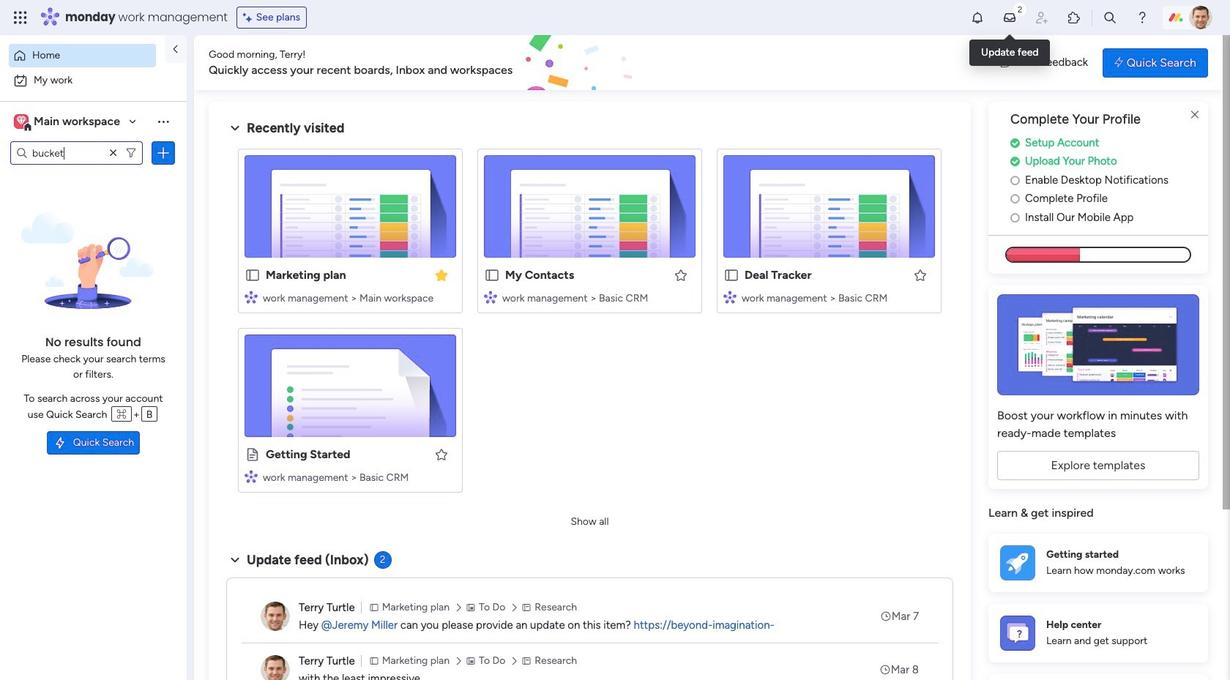Task type: describe. For each thing, give the bounding box(es) containing it.
monday marketplace image
[[1067, 10, 1082, 25]]

2 terry turtle image from the top
[[261, 656, 290, 681]]

v2 bolt switch image
[[1115, 55, 1124, 71]]

2 image
[[1014, 1, 1027, 17]]

1 terry turtle image from the top
[[261, 602, 290, 632]]

component image
[[724, 290, 737, 304]]

update feed image
[[1003, 10, 1018, 25]]

filters image
[[125, 147, 137, 159]]

2 option from the top
[[9, 69, 178, 92]]

notifications image
[[971, 10, 985, 25]]

2 check circle image from the top
[[1011, 156, 1020, 167]]

search everything image
[[1103, 10, 1118, 25]]

v2 user feedback image
[[1001, 54, 1012, 71]]

help center element
[[989, 604, 1209, 663]]

circle o image
[[1011, 175, 1020, 186]]

add to favorites image
[[434, 447, 449, 462]]

workspace options image
[[156, 114, 171, 129]]

2 element
[[374, 552, 392, 569]]

close recently visited image
[[226, 119, 244, 137]]

close update feed (inbox) image
[[226, 552, 244, 569]]

remove from favorites image
[[434, 268, 449, 282]]

workspace selection element
[[14, 113, 122, 132]]

public board image for 2nd add to favorites image from right
[[484, 267, 500, 284]]



Task type: locate. For each thing, give the bounding box(es) containing it.
1 vertical spatial option
[[9, 69, 178, 92]]

circle o image
[[1011, 194, 1020, 205], [1011, 212, 1020, 223]]

public board image for the remove from favorites icon
[[245, 267, 261, 284]]

0 vertical spatial option
[[9, 44, 156, 67]]

1 check circle image from the top
[[1011, 138, 1020, 149]]

1 add to favorites image from the left
[[674, 268, 689, 282]]

help image
[[1136, 10, 1150, 25]]

1 circle o image from the top
[[1011, 194, 1020, 205]]

0 vertical spatial terry turtle image
[[261, 602, 290, 632]]

1 horizontal spatial public board image
[[724, 267, 740, 284]]

clear search image
[[106, 146, 121, 160]]

options image
[[156, 146, 171, 160]]

0 vertical spatial check circle image
[[1011, 138, 1020, 149]]

1 vertical spatial public board image
[[245, 447, 261, 463]]

1 horizontal spatial public board image
[[484, 267, 500, 284]]

terry turtle image
[[261, 602, 290, 632], [261, 656, 290, 681]]

0 vertical spatial circle o image
[[1011, 194, 1020, 205]]

0 horizontal spatial public board image
[[245, 267, 261, 284]]

public board image
[[484, 267, 500, 284], [245, 447, 261, 463]]

0 horizontal spatial add to favorites image
[[674, 268, 689, 282]]

Search in workspace field
[[31, 145, 105, 162]]

public board image for first add to favorites image from the right
[[724, 267, 740, 284]]

2 circle o image from the top
[[1011, 212, 1020, 223]]

option
[[9, 44, 156, 67], [9, 69, 178, 92]]

workspace image
[[16, 114, 26, 130]]

0 horizontal spatial public board image
[[245, 447, 261, 463]]

add to favorites image
[[674, 268, 689, 282], [914, 268, 928, 282]]

2 public board image from the left
[[724, 267, 740, 284]]

quick search results list box
[[226, 137, 954, 511]]

1 option from the top
[[9, 44, 156, 67]]

terry turtle image
[[1190, 6, 1213, 29]]

public board image for add to favorites icon
[[245, 447, 261, 463]]

2 add to favorites image from the left
[[914, 268, 928, 282]]

templates image image
[[1002, 295, 1196, 396]]

check circle image
[[1011, 138, 1020, 149], [1011, 156, 1020, 167]]

0 vertical spatial public board image
[[484, 267, 500, 284]]

see plans image
[[243, 10, 256, 26]]

dapulse x slim image
[[1187, 106, 1204, 124]]

1 horizontal spatial add to favorites image
[[914, 268, 928, 282]]

select product image
[[13, 10, 28, 25]]

getting started element
[[989, 534, 1209, 593]]

1 vertical spatial circle o image
[[1011, 212, 1020, 223]]

workspace image
[[14, 114, 29, 130]]

1 public board image from the left
[[245, 267, 261, 284]]

public board image
[[245, 267, 261, 284], [724, 267, 740, 284]]

1 vertical spatial check circle image
[[1011, 156, 1020, 167]]

1 vertical spatial terry turtle image
[[261, 656, 290, 681]]



Task type: vqa. For each thing, say whether or not it's contained in the screenshot.
leftmost component icon
no



